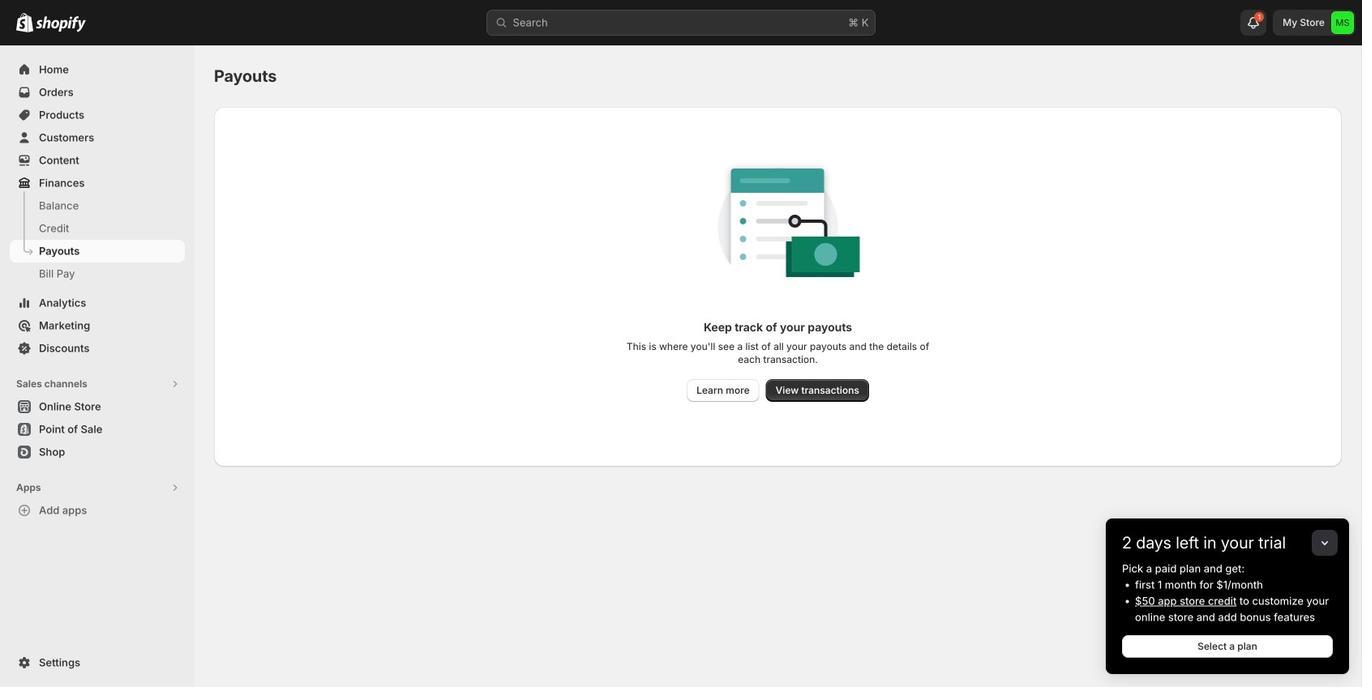 Task type: vqa. For each thing, say whether or not it's contained in the screenshot.
Shopify image
yes



Task type: describe. For each thing, give the bounding box(es) containing it.
shopify image
[[36, 16, 86, 32]]

shopify image
[[16, 13, 33, 32]]

my store image
[[1331, 11, 1354, 34]]



